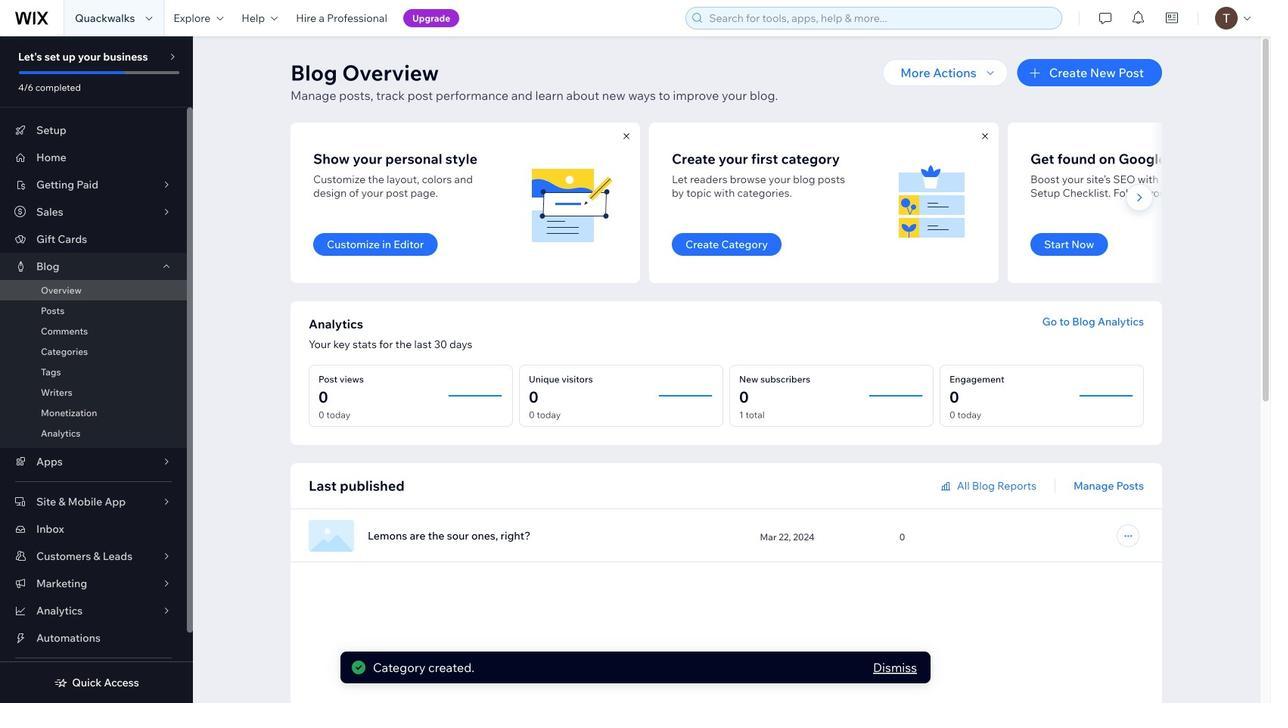 Task type: describe. For each thing, give the bounding box(es) containing it.
Search for tools, apps, help & more... field
[[705, 8, 1057, 29]]



Task type: locate. For each thing, give the bounding box(es) containing it.
blog overview.dealer.customize post page.title image
[[527, 157, 618, 248]]

list
[[291, 123, 1271, 283]]

blog overview.dealer.create category.title image
[[885, 157, 976, 248]]

alert
[[341, 652, 931, 683]]

sidebar element
[[0, 36, 193, 703]]



Task type: vqa. For each thing, say whether or not it's contained in the screenshot.
Search... "field"
no



